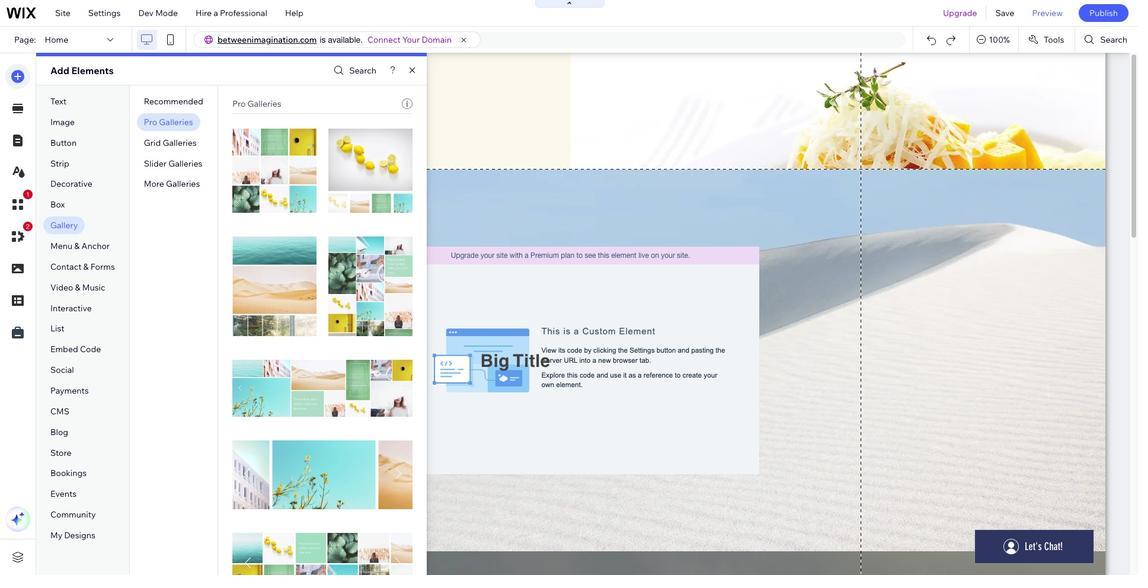 Task type: describe. For each thing, give the bounding box(es) containing it.
bookings
[[50, 468, 87, 479]]

cms
[[50, 406, 69, 417]]

hire a professional
[[196, 8, 267, 18]]

upgrade
[[943, 8, 977, 18]]

& for contact
[[83, 261, 89, 272]]

code
[[80, 344, 101, 355]]

1 button
[[5, 190, 33, 217]]

0 vertical spatial search button
[[1076, 27, 1138, 53]]

connect
[[368, 34, 401, 45]]

is available. connect your domain
[[320, 34, 452, 45]]

list
[[50, 323, 64, 334]]

publish
[[1090, 8, 1118, 18]]

store
[[50, 447, 71, 458]]

decorative
[[50, 179, 92, 189]]

0 horizontal spatial search
[[349, 65, 376, 76]]

events
[[50, 489, 77, 499]]

my designs
[[50, 530, 95, 541]]

grid galleries
[[144, 137, 197, 148]]

more
[[144, 179, 164, 189]]

anchor
[[82, 241, 110, 251]]

community
[[50, 509, 96, 520]]

payments
[[50, 385, 89, 396]]

1 horizontal spatial pro
[[232, 98, 246, 109]]

is
[[320, 35, 326, 44]]

& for video
[[75, 282, 80, 293]]

save
[[996, 8, 1015, 18]]

music
[[82, 282, 105, 293]]

blog
[[50, 427, 68, 437]]

menu
[[50, 241, 72, 251]]

forms
[[91, 261, 115, 272]]

video & music
[[50, 282, 105, 293]]

domain
[[422, 34, 452, 45]]

1 horizontal spatial search
[[1101, 34, 1128, 45]]

contact
[[50, 261, 82, 272]]

video
[[50, 282, 73, 293]]

1 vertical spatial pro galleries
[[144, 117, 193, 127]]

strip
[[50, 158, 69, 169]]

100% button
[[970, 27, 1019, 53]]

help
[[285, 8, 303, 18]]

2
[[26, 223, 30, 230]]

a
[[214, 8, 218, 18]]

publish button
[[1079, 4, 1129, 22]]



Task type: vqa. For each thing, say whether or not it's contained in the screenshot.
Site
yes



Task type: locate. For each thing, give the bounding box(es) containing it.
1 horizontal spatial search button
[[1076, 27, 1138, 53]]

professional
[[220, 8, 267, 18]]

add
[[50, 65, 69, 76]]

your
[[403, 34, 420, 45]]

mode
[[155, 8, 178, 18]]

slider galleries
[[144, 158, 202, 169]]

my
[[50, 530, 62, 541]]

available.
[[328, 35, 363, 44]]

gallery
[[50, 220, 78, 231]]

contact & forms
[[50, 261, 115, 272]]

& right video
[[75, 282, 80, 293]]

site
[[55, 8, 70, 18]]

slider
[[144, 158, 167, 169]]

2 button
[[5, 222, 33, 249]]

preview button
[[1024, 0, 1072, 26]]

0 vertical spatial &
[[74, 241, 80, 251]]

betweenimagination.com
[[218, 34, 317, 45]]

search down available.
[[349, 65, 376, 76]]

& right menu
[[74, 241, 80, 251]]

image
[[50, 117, 75, 127]]

text
[[50, 96, 66, 107]]

button
[[50, 137, 77, 148]]

2 vertical spatial &
[[75, 282, 80, 293]]

designs
[[64, 530, 95, 541]]

100%
[[989, 34, 1010, 45]]

0 horizontal spatial pro galleries
[[144, 117, 193, 127]]

0 horizontal spatial search button
[[331, 62, 376, 79]]

save button
[[987, 0, 1024, 26]]

settings
[[88, 8, 121, 18]]

&
[[74, 241, 80, 251], [83, 261, 89, 272], [75, 282, 80, 293]]

preview
[[1033, 8, 1063, 18]]

1 vertical spatial pro
[[144, 117, 157, 127]]

pro galleries
[[232, 98, 281, 109], [144, 117, 193, 127]]

tools
[[1044, 34, 1065, 45]]

dev mode
[[138, 8, 178, 18]]

& left the forms
[[83, 261, 89, 272]]

0 vertical spatial pro galleries
[[232, 98, 281, 109]]

0 vertical spatial pro
[[232, 98, 246, 109]]

& for menu
[[74, 241, 80, 251]]

search button down publish "button"
[[1076, 27, 1138, 53]]

home
[[45, 34, 68, 45]]

1
[[26, 191, 30, 198]]

elements
[[71, 65, 114, 76]]

hire
[[196, 8, 212, 18]]

1 vertical spatial search button
[[331, 62, 376, 79]]

grid
[[144, 137, 161, 148]]

pro
[[232, 98, 246, 109], [144, 117, 157, 127]]

search
[[1101, 34, 1128, 45], [349, 65, 376, 76]]

search down publish "button"
[[1101, 34, 1128, 45]]

menu & anchor
[[50, 241, 110, 251]]

box
[[50, 199, 65, 210]]

1 horizontal spatial pro galleries
[[232, 98, 281, 109]]

add elements
[[50, 65, 114, 76]]

more galleries
[[144, 179, 200, 189]]

galleries
[[248, 98, 281, 109], [159, 117, 193, 127], [163, 137, 197, 148], [169, 158, 202, 169], [166, 179, 200, 189]]

0 vertical spatial search
[[1101, 34, 1128, 45]]

interactive
[[50, 303, 92, 313]]

1 vertical spatial &
[[83, 261, 89, 272]]

1 vertical spatial search
[[349, 65, 376, 76]]

embed code
[[50, 344, 101, 355]]

embed
[[50, 344, 78, 355]]

recommended
[[144, 96, 203, 107]]

search button down available.
[[331, 62, 376, 79]]

0 horizontal spatial pro
[[144, 117, 157, 127]]

dev
[[138, 8, 154, 18]]

tools button
[[1019, 27, 1075, 53]]

search button
[[1076, 27, 1138, 53], [331, 62, 376, 79]]

social
[[50, 365, 74, 375]]



